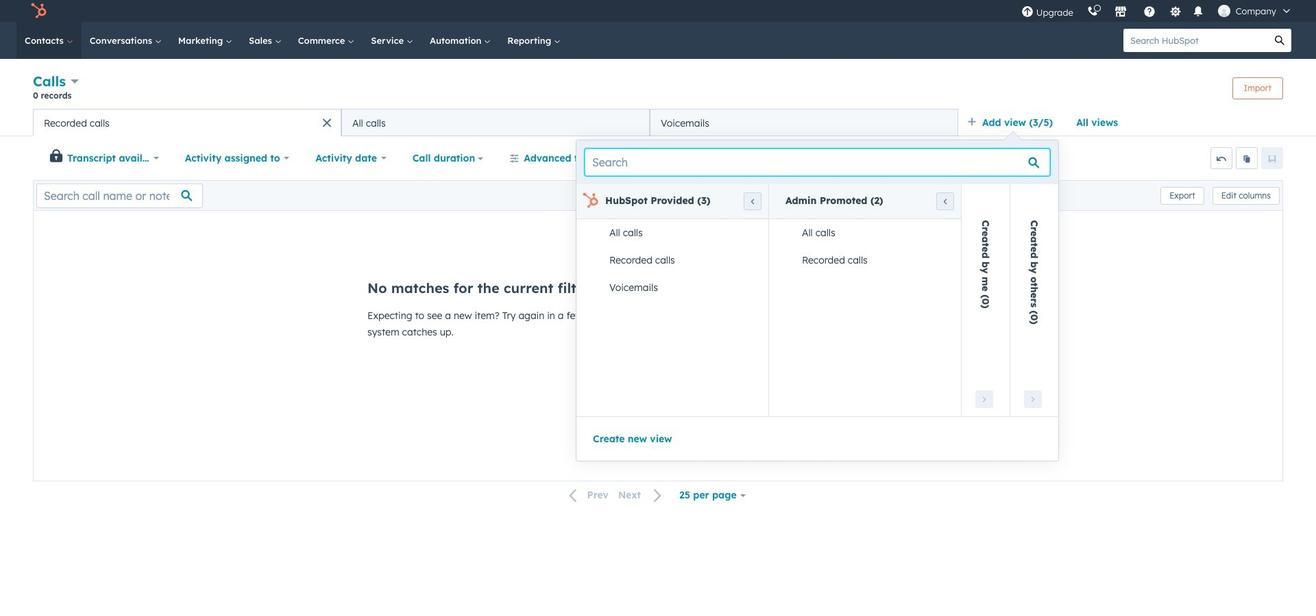 Task type: vqa. For each thing, say whether or not it's contained in the screenshot.
menu
yes



Task type: describe. For each thing, give the bounding box(es) containing it.
Search search field
[[585, 149, 1050, 176]]

pagination navigation
[[561, 487, 670, 505]]

marketplaces image
[[1114, 6, 1127, 19]]

Search call name or notes search field
[[36, 183, 203, 208]]



Task type: locate. For each thing, give the bounding box(es) containing it.
banner
[[33, 71, 1283, 109]]

Search HubSpot search field
[[1123, 29, 1268, 52]]

jacob simon image
[[1218, 5, 1230, 17]]

menu
[[1014, 0, 1300, 22]]



